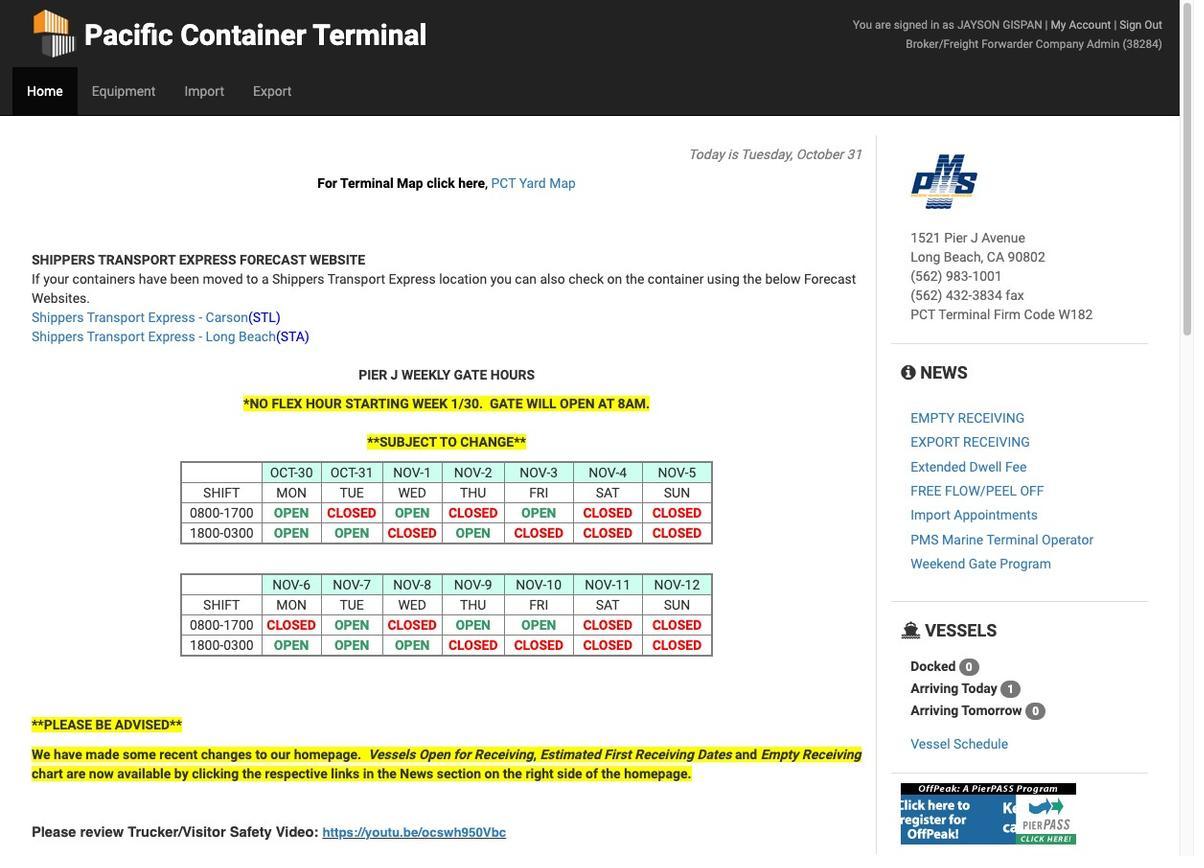 Task type: describe. For each thing, give the bounding box(es) containing it.
nov-1
[[393, 465, 431, 480]]

some
[[123, 747, 156, 762]]

vessel schedule
[[911, 737, 1009, 752]]

in inside you are signed in as jayson gispan | my account | sign out broker/freight forwarder company admin (38284)
[[931, 18, 940, 32]]

flow/peel
[[945, 483, 1017, 498]]

2 vertical spatial transport
[[87, 329, 145, 344]]

the left container
[[626, 271, 645, 287]]

news inside the vessels open for receiving , estimated first receiving dates and empty receiving chart are now available by clicking the respective links in the news section on the right side of the homepage.
[[400, 766, 434, 781]]

we
[[32, 747, 50, 762]]

company
[[1036, 37, 1084, 51]]

0 horizontal spatial today
[[688, 147, 725, 162]]

account
[[1069, 18, 1111, 32]]

shippers transport express forecast website if your containers have been moved to a shippers transport express location you can also check on the container using the below forecast websites. shippers transport express - carson (stl) shippers transport express - long beach (sta)
[[32, 252, 856, 344]]

container
[[180, 18, 307, 52]]

1 horizontal spatial 31
[[847, 147, 862, 162]]

4
[[620, 465, 627, 480]]

sat for 4
[[596, 485, 620, 500]]

2 | from the left
[[1114, 18, 1117, 32]]

location
[[439, 271, 487, 287]]

0800- for open
[[190, 505, 224, 521]]

forecast
[[240, 252, 306, 267]]

j inside 1521 pier j avenue long beach, ca 90802 (562) 983-1001 (562) 432-3834 fax pct terminal firm code w182
[[971, 230, 979, 245]]

nov- for 8
[[393, 577, 424, 592]]

1 vertical spatial transport
[[87, 310, 145, 325]]

tuesday,
[[741, 147, 793, 162]]

0 horizontal spatial ,
[[485, 175, 488, 191]]

0 vertical spatial 1
[[424, 465, 431, 480]]

w182
[[1059, 307, 1093, 322]]

nov-12
[[654, 577, 700, 592]]

here
[[458, 175, 485, 191]]

shippers transport express - long beach link
[[32, 329, 276, 344]]

long inside shippers transport express forecast website if your containers have been moved to a shippers transport express location you can also check on the container using the below forecast websites. shippers transport express - carson (stl) shippers transport express - long beach (sta)
[[206, 329, 235, 344]]

1800- for closed
[[190, 637, 224, 653]]

changes
[[201, 747, 252, 762]]

2 - from the top
[[199, 329, 202, 344]]

1 map from the left
[[397, 175, 423, 191]]

express
[[179, 252, 236, 267]]

1 vertical spatial to
[[255, 747, 267, 762]]

hour
[[306, 396, 342, 411]]

wed for 8
[[398, 597, 427, 613]]

also
[[540, 271, 565, 287]]

the left right
[[503, 766, 522, 781]]

have inside shippers transport express forecast website if your containers have been moved to a shippers transport express location you can also check on the container using the below forecast websites. shippers transport express - carson (stl) shippers transport express - long beach (sta)
[[139, 271, 167, 287]]

pacific container terminal
[[84, 18, 427, 52]]

change**
[[460, 434, 526, 450]]

1 (562) from the top
[[911, 268, 943, 284]]

for
[[318, 175, 337, 191]]

export
[[911, 434, 960, 450]]

been
[[170, 271, 199, 287]]

and
[[735, 747, 758, 762]]

forwarder
[[982, 37, 1033, 51]]

(38284)
[[1123, 37, 1163, 51]]

for terminal map click here , pct yard map
[[318, 175, 576, 191]]

thu for 9
[[460, 597, 486, 613]]

in inside the vessels open for receiving , estimated first receiving dates and empty receiving chart are now available by clicking the respective links in the news section on the right side of the homepage.
[[363, 766, 374, 781]]

export receiving link
[[911, 434, 1030, 450]]

pms marine terminal operator link
[[911, 532, 1094, 547]]

1521 pier j avenue long beach, ca 90802 (562) 983-1001 (562) 432-3834 fax pct terminal firm code w182
[[911, 230, 1093, 322]]

1001
[[972, 268, 1003, 284]]

my account link
[[1051, 18, 1111, 32]]

fax
[[1006, 288, 1025, 303]]

1 - from the top
[[199, 310, 202, 325]]

0 vertical spatial receiving
[[958, 410, 1025, 425]]

**please
[[32, 717, 92, 733]]

nov- for 2
[[454, 465, 485, 480]]

3834
[[972, 288, 1003, 303]]

terminal inside empty receiving export receiving extended dwell fee free flow/peel off import appointments pms marine terminal operator weekend gate program
[[987, 532, 1039, 547]]

today inside docked 0 arriving today 1 arriving tomorrow 0
[[962, 681, 998, 696]]

using
[[707, 271, 740, 287]]

flex
[[272, 396, 302, 411]]

moved
[[203, 271, 243, 287]]

7
[[363, 577, 371, 592]]

gispan
[[1003, 18, 1043, 32]]

avenue
[[982, 230, 1026, 245]]

0300 for open
[[224, 525, 254, 541]]

pacific container terminal image
[[911, 154, 978, 209]]

1 horizontal spatial news
[[916, 362, 968, 382]]

ca
[[987, 249, 1005, 265]]

firm
[[994, 307, 1021, 322]]

oct-31
[[330, 465, 373, 480]]

1 | from the left
[[1045, 18, 1048, 32]]

nov- for 9
[[454, 577, 485, 592]]

the down the changes
[[242, 766, 262, 781]]

clicking
[[192, 766, 239, 781]]

sign
[[1120, 18, 1142, 32]]

nov-6
[[272, 577, 311, 592]]

0 vertical spatial transport
[[328, 271, 385, 287]]

1 receiving from the left
[[474, 747, 534, 762]]

https://youtu.be/ocswh950vbc
[[322, 826, 506, 840]]

**please be advised**
[[32, 717, 182, 733]]

oct- for 31
[[330, 465, 358, 480]]

advised**
[[115, 717, 182, 733]]

1 vertical spatial j
[[391, 367, 398, 382]]

schedule
[[954, 737, 1009, 752]]

vessel
[[911, 737, 950, 752]]

trucker/visitor
[[128, 825, 226, 840]]

2 arriving from the top
[[911, 703, 959, 718]]

websites.
[[32, 290, 90, 306]]

(stl)
[[248, 310, 281, 325]]

now
[[89, 766, 114, 781]]

(sta)
[[276, 329, 309, 344]]

empty
[[761, 747, 799, 762]]

1 vertical spatial shippers
[[32, 310, 84, 325]]

please
[[32, 825, 76, 840]]

starting
[[345, 396, 409, 411]]

fri for 3
[[529, 485, 549, 500]]

0 vertical spatial pct
[[491, 175, 516, 191]]

, inside the vessels open for receiving , estimated first receiving dates and empty receiving chart are now available by clicking the respective links in the news section on the right side of the homepage.
[[534, 747, 537, 762]]

weekly
[[402, 367, 451, 382]]

info circle image
[[901, 364, 916, 382]]

0 vertical spatial shippers
[[272, 271, 325, 287]]

1800-0300 for closed
[[190, 637, 254, 653]]

weekend
[[911, 556, 966, 571]]

nov-11
[[585, 577, 631, 592]]

safety
[[230, 825, 272, 840]]

1700 for open
[[224, 505, 254, 521]]

1 horizontal spatial 0
[[1033, 705, 1039, 718]]

terminal inside 1521 pier j avenue long beach, ca 90802 (562) 983-1001 (562) 432-3834 fax pct terminal firm code w182
[[939, 307, 991, 322]]

pier j weekly gate hours
[[359, 367, 535, 382]]

6
[[303, 577, 311, 592]]

0 horizontal spatial have
[[54, 747, 82, 762]]

chart
[[32, 766, 63, 781]]

available
[[117, 766, 171, 781]]

forecast
[[804, 271, 856, 287]]

nov- for 6
[[272, 577, 303, 592]]

vessels for vessels
[[921, 620, 997, 640]]

oct- for 30
[[270, 465, 298, 480]]

beach
[[239, 329, 276, 344]]

if
[[32, 271, 40, 287]]

wed for 1
[[398, 485, 427, 500]]

tomorrow
[[962, 703, 1023, 718]]

432-
[[946, 288, 972, 303]]

section
[[437, 766, 481, 781]]



Task type: vqa. For each thing, say whether or not it's contained in the screenshot.


Task type: locate. For each thing, give the bounding box(es) containing it.
pierpass image
[[901, 784, 1077, 845]]

2 oct- from the left
[[330, 465, 358, 480]]

0 vertical spatial to
[[246, 271, 258, 287]]

0 horizontal spatial import
[[184, 83, 224, 99]]

1 0300 from the top
[[224, 525, 254, 541]]

0 vertical spatial 0800-1700
[[190, 505, 254, 521]]

transport down website on the top left
[[328, 271, 385, 287]]

1 0800-1700 from the top
[[190, 505, 254, 521]]

on inside the vessels open for receiving , estimated first receiving dates and empty receiving chart are now available by clicking the respective links in the news section on the right side of the homepage.
[[485, 766, 500, 781]]

have down transport
[[139, 271, 167, 287]]

vessels up docked
[[921, 620, 997, 640]]

news down open
[[400, 766, 434, 781]]

1 vertical spatial 0
[[1033, 705, 1039, 718]]

our
[[271, 747, 291, 762]]

thu down nov-9
[[460, 597, 486, 613]]

respective
[[265, 766, 328, 781]]

the right the using
[[743, 271, 762, 287]]

my
[[1051, 18, 1066, 32]]

fri down 'nov-10'
[[529, 597, 549, 613]]

0 horizontal spatial 1
[[424, 465, 431, 480]]

for
[[454, 747, 471, 762]]

1 horizontal spatial 1
[[1008, 683, 1014, 696]]

mon down nov-6 on the left bottom of page
[[276, 597, 307, 613]]

1 vertical spatial mon
[[276, 597, 307, 613]]

11
[[616, 577, 631, 592]]

container
[[648, 271, 704, 287]]

1 1700 from the top
[[224, 505, 254, 521]]

1 horizontal spatial homepage.
[[624, 766, 692, 781]]

on right section
[[485, 766, 500, 781]]

1 inside docked 0 arriving today 1 arriving tomorrow 0
[[1008, 683, 1014, 696]]

1 wed from the top
[[398, 485, 427, 500]]

1 sun from the top
[[664, 485, 690, 500]]

sat down the nov-4
[[596, 485, 620, 500]]

sign out link
[[1120, 18, 1163, 32]]

1 arriving from the top
[[911, 681, 959, 696]]

today left is
[[688, 147, 725, 162]]

0800- for closed
[[190, 617, 224, 633]]

2 fri from the top
[[529, 597, 549, 613]]

tue for 7
[[340, 597, 364, 613]]

a
[[262, 271, 269, 287]]

1 vertical spatial 0800-1700
[[190, 617, 254, 633]]

0 vertical spatial homepage.
[[294, 747, 362, 762]]

1 horizontal spatial vessels
[[921, 620, 997, 640]]

0 vertical spatial gate
[[454, 367, 487, 382]]

5
[[689, 465, 696, 480]]

0 vertical spatial long
[[911, 249, 941, 265]]

0 vertical spatial express
[[389, 271, 436, 287]]

2 sat from the top
[[596, 597, 620, 613]]

0 vertical spatial 1800-
[[190, 525, 224, 541]]

pct left yard
[[491, 175, 516, 191]]

review
[[80, 825, 124, 840]]

1 vertical spatial pct
[[911, 307, 936, 322]]

operator
[[1042, 532, 1094, 547]]

1 horizontal spatial have
[[139, 271, 167, 287]]

1 vertical spatial news
[[400, 766, 434, 781]]

j right 'pier'
[[971, 230, 979, 245]]

0 horizontal spatial receiving
[[474, 747, 534, 762]]

0 horizontal spatial oct-
[[270, 465, 298, 480]]

nov- right 8 on the bottom of page
[[454, 577, 485, 592]]

gate down the hours
[[490, 396, 523, 411]]

1 thu from the top
[[460, 485, 486, 500]]

1 horizontal spatial map
[[549, 175, 576, 191]]

tue down 'nov-7'
[[340, 597, 364, 613]]

receiving up the export receiving link
[[958, 410, 1025, 425]]

pct inside 1521 pier j avenue long beach, ca 90802 (562) 983-1001 (562) 432-3834 fax pct terminal firm code w182
[[911, 307, 936, 322]]

0800-1700 for open
[[190, 505, 254, 521]]

nov- for 3
[[520, 465, 551, 480]]

in right links
[[363, 766, 374, 781]]

0 vertical spatial 1800-0300
[[190, 525, 254, 541]]

2 0300 from the top
[[224, 637, 254, 653]]

1 horizontal spatial j
[[971, 230, 979, 245]]

home button
[[12, 67, 77, 115]]

0 vertical spatial in
[[931, 18, 940, 32]]

2 vertical spatial shippers
[[32, 329, 84, 344]]

sat
[[596, 485, 620, 500], [596, 597, 620, 613]]

sun down nov-5
[[664, 485, 690, 500]]

long down the "1521"
[[911, 249, 941, 265]]

nov- for 12
[[654, 577, 685, 592]]

import down free
[[911, 507, 951, 523]]

, up right
[[534, 747, 537, 762]]

- left beach
[[199, 329, 202, 344]]

to inside shippers transport express forecast website if your containers have been moved to a shippers transport express location you can also check on the container using the below forecast websites. shippers transport express - carson (stl) shippers transport express - long beach (sta)
[[246, 271, 258, 287]]

week
[[412, 396, 448, 411]]

to left a
[[246, 271, 258, 287]]

nov- for 1
[[393, 465, 424, 480]]

marine
[[942, 532, 984, 547]]

today
[[688, 147, 725, 162], [962, 681, 998, 696]]

(562) left 983-
[[911, 268, 943, 284]]

nov- for 7
[[333, 577, 363, 592]]

1800-0300 for open
[[190, 525, 254, 541]]

1 vertical spatial ,
[[534, 747, 537, 762]]

30
[[298, 465, 313, 480]]

import inside empty receiving export receiving extended dwell fee free flow/peel off import appointments pms marine terminal operator weekend gate program
[[911, 507, 951, 523]]

wed down nov-1 in the left of the page
[[398, 485, 427, 500]]

1 vertical spatial long
[[206, 329, 235, 344]]

on
[[607, 271, 622, 287], [485, 766, 500, 781]]

2 1700 from the top
[[224, 617, 254, 633]]

code
[[1024, 307, 1055, 322]]

0 vertical spatial shift
[[203, 485, 240, 500]]

3 receiving from the left
[[802, 747, 861, 762]]

mon down oct-30
[[276, 485, 307, 500]]

are inside the vessels open for receiving , estimated first receiving dates and empty receiving chart are now available by clicking the respective links in the news section on the right side of the homepage.
[[66, 766, 86, 781]]

sat for 11
[[596, 597, 620, 613]]

1 vertical spatial 0300
[[224, 637, 254, 653]]

fri
[[529, 485, 549, 500], [529, 597, 549, 613]]

homepage. down first
[[624, 766, 692, 781]]

2 (562) from the top
[[911, 288, 943, 303]]

1 up tomorrow
[[1008, 683, 1014, 696]]

shift for open
[[203, 485, 240, 500]]

click
[[427, 175, 455, 191]]

to left the our
[[255, 747, 267, 762]]

0 vertical spatial thu
[[460, 485, 486, 500]]

sat down nov-11
[[596, 597, 620, 613]]

31 right october
[[847, 147, 862, 162]]

long inside 1521 pier j avenue long beach, ca 90802 (562) 983-1001 (562) 432-3834 fax pct terminal firm code w182
[[911, 249, 941, 265]]

map left the click
[[397, 175, 423, 191]]

gate up *no flex hour starting week 1/30.  gate will open at 8am.
[[454, 367, 487, 382]]

0 vertical spatial today
[[688, 147, 725, 162]]

nov- right '7' at the left of the page
[[393, 577, 424, 592]]

nov-
[[393, 465, 424, 480], [454, 465, 485, 480], [520, 465, 551, 480], [589, 465, 620, 480], [658, 465, 689, 480], [272, 577, 303, 592], [333, 577, 363, 592], [393, 577, 424, 592], [454, 577, 485, 592], [516, 577, 547, 592], [585, 577, 616, 592], [654, 577, 685, 592]]

extended dwell fee link
[[911, 459, 1027, 474]]

in left the as
[[931, 18, 940, 32]]

0 vertical spatial arriving
[[911, 681, 959, 696]]

0 vertical spatial vessels
[[921, 620, 997, 640]]

2 mon from the top
[[276, 597, 307, 613]]

shippers
[[272, 271, 325, 287], [32, 310, 84, 325], [32, 329, 84, 344]]

| left my
[[1045, 18, 1048, 32]]

1 horizontal spatial oct-
[[330, 465, 358, 480]]

1 vertical spatial import
[[911, 507, 951, 523]]

1 vertical spatial 0800-
[[190, 617, 224, 633]]

1 horizontal spatial receiving
[[635, 747, 694, 762]]

1 horizontal spatial in
[[931, 18, 940, 32]]

1 vertical spatial 31
[[358, 465, 373, 480]]

oct- right 30
[[330, 465, 358, 480]]

vessels for vessels open for receiving , estimated first receiving dates and empty receiving chart are now available by clicking the respective links in the news section on the right side of the homepage.
[[368, 747, 415, 762]]

wed down nov-8 on the left of the page
[[398, 597, 427, 613]]

nov- for 4
[[589, 465, 620, 480]]

1 1800-0300 from the top
[[190, 525, 254, 541]]

0 vertical spatial j
[[971, 230, 979, 245]]

1 vertical spatial arriving
[[911, 703, 959, 718]]

gate
[[454, 367, 487, 382], [490, 396, 523, 411]]

shift for closed
[[203, 597, 240, 613]]

we have made some recent changes to our homepage.
[[32, 747, 362, 762]]

0800-1700
[[190, 505, 254, 521], [190, 617, 254, 633]]

oct-30
[[270, 465, 313, 480]]

nov- right 4
[[658, 465, 689, 480]]

receiving right empty
[[802, 747, 861, 762]]

1 horizontal spatial long
[[911, 249, 941, 265]]

express left the "location"
[[389, 271, 436, 287]]

out
[[1145, 18, 1163, 32]]

nov- for 5
[[658, 465, 689, 480]]

nov- right 2
[[520, 465, 551, 480]]

| left sign
[[1114, 18, 1117, 32]]

thu for 2
[[460, 485, 486, 500]]

1 0800- from the top
[[190, 505, 224, 521]]

news up empty
[[916, 362, 968, 382]]

1 vertical spatial on
[[485, 766, 500, 781]]

0 right tomorrow
[[1033, 705, 1039, 718]]

hours
[[491, 367, 535, 382]]

0 vertical spatial 1700
[[224, 505, 254, 521]]

on inside shippers transport express forecast website if your containers have been moved to a shippers transport express location you can also check on the container using the below forecast websites. shippers transport express - carson (stl) shippers transport express - long beach (sta)
[[607, 271, 622, 287]]

mon for 30
[[276, 485, 307, 500]]

vessels left open
[[368, 747, 415, 762]]

tue down oct-31
[[340, 485, 364, 500]]

1700 for closed
[[224, 617, 254, 633]]

receiving right first
[[635, 747, 694, 762]]

tue for 31
[[340, 485, 364, 500]]

j right pier
[[391, 367, 398, 382]]

0800-1700 for closed
[[190, 617, 254, 633]]

nov- right 9
[[516, 577, 547, 592]]

thu down nov-2
[[460, 485, 486, 500]]

free flow/peel off link
[[911, 483, 1044, 498]]

2 receiving from the left
[[635, 747, 694, 762]]

0 right docked
[[966, 661, 973, 674]]

2 map from the left
[[549, 175, 576, 191]]

sun for 5
[[664, 485, 690, 500]]

nov- right 3
[[589, 465, 620, 480]]

homepage. inside the vessels open for receiving , estimated first receiving dates and empty receiving chart are now available by clicking the respective links in the news section on the right side of the homepage.
[[624, 766, 692, 781]]

nov- for 10
[[516, 577, 547, 592]]

pct up info circle image
[[911, 307, 936, 322]]

1 horizontal spatial |
[[1114, 18, 1117, 32]]

fri down nov-3
[[529, 485, 549, 500]]

983-
[[946, 268, 972, 284]]

1 horizontal spatial import
[[911, 507, 951, 523]]

transport down containers
[[87, 310, 145, 325]]

closed
[[327, 505, 377, 521], [449, 505, 498, 521], [583, 505, 633, 521], [653, 505, 702, 521], [388, 525, 437, 541], [514, 525, 564, 541], [583, 525, 633, 541], [653, 525, 702, 541], [267, 617, 316, 633], [388, 617, 437, 633], [583, 617, 633, 633], [653, 617, 702, 633], [449, 637, 498, 653], [514, 637, 564, 653], [583, 637, 633, 653], [653, 637, 702, 653]]

are left now
[[66, 766, 86, 781]]

to
[[440, 434, 457, 450]]

0 horizontal spatial on
[[485, 766, 500, 781]]

0 horizontal spatial gate
[[454, 367, 487, 382]]

1 tue from the top
[[340, 485, 364, 500]]

0 vertical spatial fri
[[529, 485, 549, 500]]

are inside you are signed in as jayson gispan | my account | sign out broker/freight forwarder company admin (38284)
[[875, 18, 891, 32]]

signed
[[894, 18, 928, 32]]

2 thu from the top
[[460, 597, 486, 613]]

nov- right 10
[[585, 577, 616, 592]]

0 horizontal spatial 0
[[966, 661, 973, 674]]

1 vertical spatial (562)
[[911, 288, 943, 303]]

1 vertical spatial tue
[[340, 597, 364, 613]]

map right yard
[[549, 175, 576, 191]]

made
[[86, 747, 119, 762]]

admin
[[1087, 37, 1120, 51]]

, right the click
[[485, 175, 488, 191]]

https://youtu.be/ocswh950vbc link
[[322, 826, 506, 840]]

2 1800-0300 from the top
[[190, 637, 254, 653]]

sun down nov-12 on the bottom of page
[[664, 597, 690, 613]]

1 fri from the top
[[529, 485, 549, 500]]

off
[[1020, 483, 1044, 498]]

0 horizontal spatial news
[[400, 766, 434, 781]]

nov- down **subject
[[393, 465, 424, 480]]

31
[[847, 147, 862, 162], [358, 465, 373, 480]]

2 1800- from the top
[[190, 637, 224, 653]]

0 vertical spatial mon
[[276, 485, 307, 500]]

1 vertical spatial sat
[[596, 597, 620, 613]]

check
[[569, 271, 604, 287]]

extended
[[911, 459, 966, 474]]

1 vertical spatial homepage.
[[624, 766, 692, 781]]

please review trucker/visitor safety video: https://youtu.be/ocswh950vbc
[[32, 825, 506, 840]]

31 left nov-1 in the left of the page
[[358, 465, 373, 480]]

0 horizontal spatial homepage.
[[294, 747, 362, 762]]

2 shift from the top
[[203, 597, 240, 613]]

0 horizontal spatial pct
[[491, 175, 516, 191]]

0 horizontal spatial j
[[391, 367, 398, 382]]

2 tue from the top
[[340, 597, 364, 613]]

2 horizontal spatial receiving
[[802, 747, 861, 762]]

2 0800- from the top
[[190, 617, 224, 633]]

appointments
[[954, 507, 1038, 523]]

(562) left 432-
[[911, 288, 943, 303]]

shippers
[[32, 252, 95, 267]]

nov-5
[[658, 465, 696, 480]]

your
[[43, 271, 69, 287]]

express down shippers transport express - carson link
[[148, 329, 195, 344]]

1 vertical spatial 1
[[1008, 683, 1014, 696]]

containers
[[72, 271, 135, 287]]

2 sun from the top
[[664, 597, 690, 613]]

0 vertical spatial ,
[[485, 175, 488, 191]]

1 1800- from the top
[[190, 525, 224, 541]]

0 horizontal spatial in
[[363, 766, 374, 781]]

nov- right 6 in the left bottom of the page
[[333, 577, 363, 592]]

0 horizontal spatial long
[[206, 329, 235, 344]]

today up tomorrow
[[962, 681, 998, 696]]

1 vertical spatial express
[[148, 310, 195, 325]]

1 vertical spatial thu
[[460, 597, 486, 613]]

pacific
[[84, 18, 173, 52]]

1 horizontal spatial today
[[962, 681, 998, 696]]

2 vertical spatial express
[[148, 329, 195, 344]]

empty
[[911, 410, 955, 425]]

1 vertical spatial 1700
[[224, 617, 254, 633]]

1 vertical spatial -
[[199, 329, 202, 344]]

free
[[911, 483, 942, 498]]

1 vertical spatial vessels
[[368, 747, 415, 762]]

2 0800-1700 from the top
[[190, 617, 254, 633]]

nov- for 11
[[585, 577, 616, 592]]

nov-10
[[516, 577, 562, 592]]

1 mon from the top
[[276, 485, 307, 500]]

0800-
[[190, 505, 224, 521], [190, 617, 224, 633]]

1 horizontal spatial on
[[607, 271, 622, 287]]

0 vertical spatial import
[[184, 83, 224, 99]]

wed
[[398, 485, 427, 500], [398, 597, 427, 613]]

transport
[[98, 252, 176, 267]]

long
[[911, 249, 941, 265], [206, 329, 235, 344]]

0 vertical spatial 0800-
[[190, 505, 224, 521]]

0 horizontal spatial map
[[397, 175, 423, 191]]

video:
[[276, 825, 319, 840]]

export button
[[239, 67, 306, 115]]

0 horizontal spatial 31
[[358, 465, 373, 480]]

sun for 12
[[664, 597, 690, 613]]

have right we
[[54, 747, 82, 762]]

1 vertical spatial receiving
[[963, 434, 1030, 450]]

receiving up right
[[474, 747, 534, 762]]

oct- left oct-31
[[270, 465, 298, 480]]

on right check
[[607, 271, 622, 287]]

- left carson
[[199, 310, 202, 325]]

home
[[27, 83, 63, 99]]

ship image
[[901, 622, 921, 639]]

1521
[[911, 230, 941, 245]]

the right links
[[377, 766, 397, 781]]

be
[[95, 717, 112, 733]]

arriving down docked
[[911, 681, 959, 696]]

nov-7
[[333, 577, 371, 592]]

0 horizontal spatial are
[[66, 766, 86, 781]]

1 sat from the top
[[596, 485, 620, 500]]

1 shift from the top
[[203, 485, 240, 500]]

mon for 6
[[276, 597, 307, 613]]

1 horizontal spatial gate
[[490, 396, 523, 411]]

0 vertical spatial 0
[[966, 661, 973, 674]]

arriving
[[911, 681, 959, 696], [911, 703, 959, 718]]

the
[[626, 271, 645, 287], [743, 271, 762, 287], [242, 766, 262, 781], [377, 766, 397, 781], [503, 766, 522, 781], [602, 766, 621, 781]]

long down carson
[[206, 329, 235, 344]]

,
[[485, 175, 488, 191], [534, 747, 537, 762]]

nov- left 'nov-7'
[[272, 577, 303, 592]]

0300 for closed
[[224, 637, 254, 653]]

receiving up dwell
[[963, 434, 1030, 450]]

tue
[[340, 485, 364, 500], [340, 597, 364, 613]]

nov- down to
[[454, 465, 485, 480]]

shippers transport express - carson link
[[32, 310, 248, 325]]

1 vertical spatial sun
[[664, 597, 690, 613]]

homepage.
[[294, 747, 362, 762], [624, 766, 692, 781]]

2 wed from the top
[[398, 597, 427, 613]]

today is tuesday, october 31
[[688, 147, 862, 162]]

are right you
[[875, 18, 891, 32]]

arriving up vessel
[[911, 703, 959, 718]]

1 oct- from the left
[[270, 465, 298, 480]]

0 vertical spatial on
[[607, 271, 622, 287]]

import inside import dropdown button
[[184, 83, 224, 99]]

export
[[253, 83, 292, 99]]

0 horizontal spatial vessels
[[368, 747, 415, 762]]

vessels inside the vessels open for receiving , estimated first receiving dates and empty receiving chart are now available by clicking the respective links in the news section on the right side of the homepage.
[[368, 747, 415, 762]]

have
[[139, 271, 167, 287], [54, 747, 82, 762]]

docked 0 arriving today 1 arriving tomorrow 0
[[911, 659, 1039, 718]]

recent
[[159, 747, 198, 762]]

0 vertical spatial sun
[[664, 485, 690, 500]]

1800- for open
[[190, 525, 224, 541]]

pct
[[491, 175, 516, 191], [911, 307, 936, 322]]

nov- right 11
[[654, 577, 685, 592]]

fri for 10
[[529, 597, 549, 613]]

import down pacific container terminal link
[[184, 83, 224, 99]]

transport down shippers transport express - carson link
[[87, 329, 145, 344]]

0 vertical spatial have
[[139, 271, 167, 287]]

homepage. up links
[[294, 747, 362, 762]]

1 vertical spatial are
[[66, 766, 86, 781]]

1 horizontal spatial ,
[[534, 747, 537, 762]]

1 down the **subject to change**
[[424, 465, 431, 480]]

you
[[490, 271, 512, 287]]

0 vertical spatial news
[[916, 362, 968, 382]]

the right "of"
[[602, 766, 621, 781]]

express up shippers transport express - long beach link
[[148, 310, 195, 325]]



